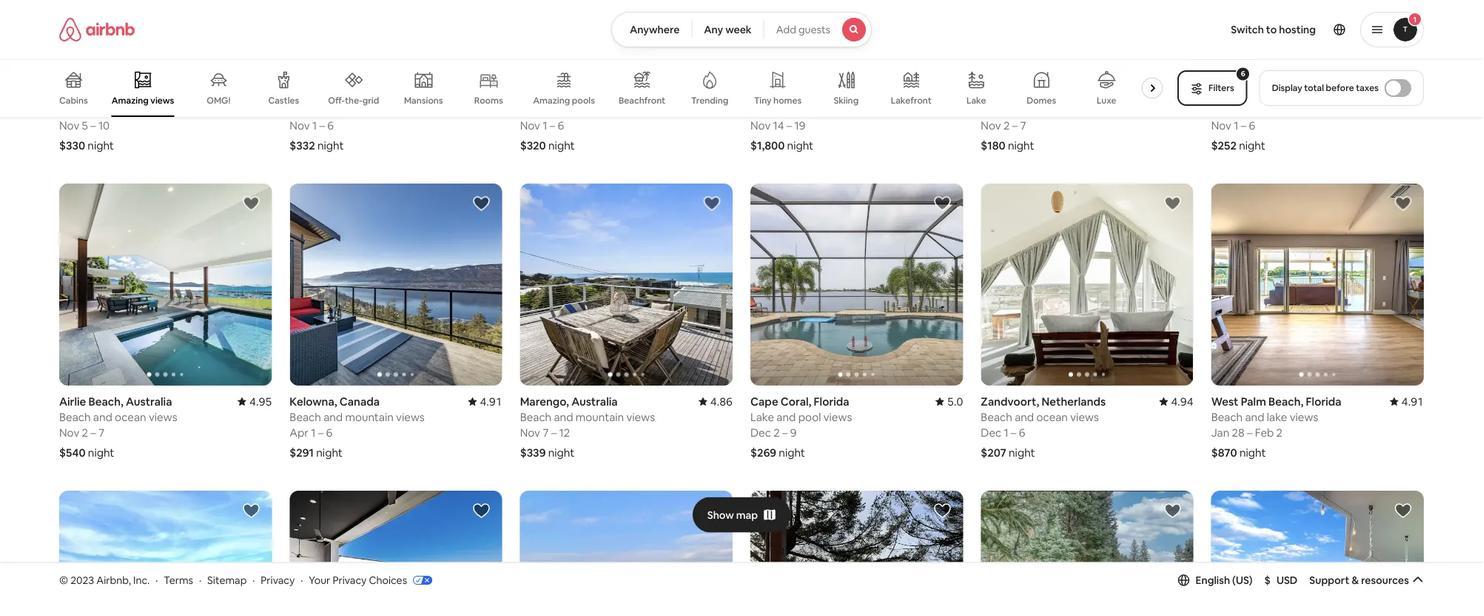 Task type: vqa. For each thing, say whether or not it's contained in the screenshot.


Task type: describe. For each thing, give the bounding box(es) containing it.
norway
[[1012, 87, 1053, 101]]

your privacy choices
[[309, 573, 407, 587]]

4.91 for kelowna, canada beach and mountain views apr 1 – 6 $291 night
[[480, 394, 502, 409]]

omg!
[[207, 95, 231, 106]]

coral,
[[781, 394, 812, 409]]

hosting
[[1280, 23, 1316, 36]]

nov inside haus, norway mountain and ocean views nov 2 – 7 $180 night
[[981, 118, 1001, 133]]

2 inside haus, norway mountain and ocean views nov 2 – 7 $180 night
[[1004, 118, 1010, 133]]

and inside haus, norway mountain and ocean views nov 2 – 7 $180 night
[[1031, 103, 1051, 117]]

any week
[[704, 23, 752, 36]]

any week button
[[692, 12, 765, 47]]

$207
[[981, 445, 1007, 460]]

mountain for canada
[[345, 410, 394, 424]]

filters button
[[1178, 70, 1248, 106]]

$ usd
[[1265, 574, 1298, 587]]

2023
[[70, 573, 94, 587]]

total
[[1305, 82, 1325, 94]]

$269
[[751, 445, 777, 460]]

– inside the airlie beach, australia beach and ocean views nov 2 – 7 $540 night
[[91, 425, 96, 440]]

7 inside haus, norway mountain and ocean views nov 2 – 7 $180 night
[[1021, 118, 1027, 133]]

airlie beach, australia beach and ocean views nov 2 – 7 $540 night
[[59, 394, 177, 460]]

views inside val-des-monts, canada beach and lake views nov 1 – 6 $252 night
[[1290, 103, 1319, 117]]

5.0 for orondo, washington mountain and pool views nov 1 – 6 $320 night
[[717, 87, 733, 101]]

beachfront
[[619, 95, 666, 106]]

marengo, australia beach and mountain views nov 7 – 12 $339 night
[[520, 394, 655, 460]]

and inside lahaina, hawaii beach and mountain views nov 14 – 19 $1,800 night
[[785, 103, 804, 117]]

dec inside cape coral, florida lake and pool views dec 2 – 9 $269 night
[[751, 425, 771, 440]]

feb
[[1256, 425, 1274, 440]]

domes
[[1027, 95, 1057, 106]]

– inside lahaina, hawaii beach and mountain views nov 14 – 19 $1,800 night
[[787, 118, 792, 132]]

canada inside "kelowna, canada beach and mountain views apr 1 – 6 $291 night"
[[340, 394, 380, 409]]

– inside marengo, australia beach and mountain views nov 7 – 12 $339 night
[[551, 425, 557, 440]]

skiing
[[834, 95, 859, 106]]

pool inside orondo, washington mountain and pool views nov 1 – 6 $320 night
[[592, 103, 615, 117]]

privacy inside your privacy choices link
[[333, 573, 367, 587]]

5.0 out of 5 average rating image
[[936, 394, 963, 409]]

6 inside val-des-monts, canada beach and lake views nov 1 – 6 $252 night
[[1249, 118, 1256, 133]]

privacy link
[[261, 573, 295, 587]]

terms · sitemap · privacy
[[164, 573, 295, 587]]

©
[[59, 573, 68, 587]]

2 inside cape coral, florida lake and pool views dec 2 – 9 $269 night
[[774, 425, 780, 440]]

airbnb,
[[96, 573, 131, 587]]

night inside lahaina, hawaii beach and mountain views nov 14 – 19 $1,800 night
[[787, 138, 814, 152]]

taxes
[[1356, 82, 1379, 94]]

tiny homes
[[755, 95, 802, 106]]

nov inside orondo, washington mountain and pool views nov 1 – 6 $320 night
[[520, 118, 540, 133]]

granbury, texas lake views nov 5 – 10 $330 night
[[59, 87, 143, 152]]

1 inside val-des-monts, canada beach and lake views nov 1 – 6 $252 night
[[1234, 118, 1239, 133]]

– inside "kelowna, canada beach and mountain views apr 1 – 6 $291 night"
[[318, 425, 324, 440]]

rooms
[[474, 95, 503, 106]]

beach inside west palm beach, florida beach and lake views jan 28 – feb 2 $870 night
[[1212, 410, 1243, 424]]

choices
[[369, 573, 407, 587]]

4.99 out of 5 average rating image
[[1160, 87, 1194, 101]]

6 inside mabank, texas lake views nov 1 – 6 $332 night
[[327, 118, 334, 133]]

netherlands
[[1042, 394, 1106, 409]]

night inside zandvoort, netherlands beach and ocean views dec 1 – 6 $207 night
[[1009, 445, 1035, 460]]

&
[[1352, 574, 1359, 587]]

2 · from the left
[[199, 573, 202, 587]]

west palm beach, florida beach and lake views jan 28 – feb 2 $870 night
[[1212, 394, 1342, 460]]

night inside granbury, texas lake views nov 5 – 10 $330 night
[[88, 138, 114, 152]]

6 for orondo, washington mountain and pool views nov 1 – 6 $320 night
[[558, 118, 564, 133]]

night inside orondo, washington mountain and pool views nov 1 – 6 $320 night
[[549, 138, 575, 152]]

lahaina,
[[751, 87, 794, 101]]

display
[[1272, 82, 1303, 94]]

19
[[795, 118, 806, 132]]

– inside zandvoort, netherlands beach and ocean views dec 1 – 6 $207 night
[[1011, 425, 1017, 440]]

beach inside "kelowna, canada beach and mountain views apr 1 – 6 $291 night"
[[290, 410, 321, 424]]

add to wishlist: lyons, colorado image
[[1164, 502, 1182, 520]]

$870
[[1212, 445, 1238, 460]]

amazing views
[[112, 95, 174, 106]]

group containing amazing views
[[59, 59, 1169, 117]]

nov inside granbury, texas lake views nov 5 – 10 $330 night
[[59, 118, 79, 132]]

views inside haus, norway mountain and ocean views nov 2 – 7 $180 night
[[1087, 103, 1116, 117]]

views inside the airlie beach, australia beach and ocean views nov 2 – 7 $540 night
[[149, 410, 177, 424]]

beach inside val-des-monts, canada beach and lake views nov 1 – 6 $252 night
[[1212, 103, 1243, 117]]

lake inside group
[[967, 95, 987, 106]]

5.0 out of 5 average rating image for mabank, texas lake views nov 1 – 6 $332 night
[[475, 87, 502, 101]]

pools
[[572, 95, 595, 106]]

airlie
[[59, 394, 86, 409]]

1 privacy from the left
[[261, 573, 295, 587]]

jan
[[1212, 425, 1230, 440]]

beach, inside west palm beach, florida beach and lake views jan 28 – feb 2 $870 night
[[1269, 394, 1304, 409]]

des-
[[1232, 87, 1255, 101]]

$320
[[520, 138, 546, 152]]

$252
[[1212, 138, 1237, 152]]

10
[[98, 118, 110, 132]]

2 inside west palm beach, florida beach and lake views jan 28 – feb 2 $870 night
[[1277, 425, 1283, 440]]

mountain for 2
[[981, 103, 1029, 117]]

add to wishlist: kelowna, canada image
[[473, 195, 491, 212]]

$330
[[59, 138, 85, 152]]

add to wishlist: 宜蘭縣, taiwan image
[[703, 502, 721, 520]]

kelowna,
[[290, 394, 337, 409]]

and inside val-des-monts, canada beach and lake views nov 1 – 6 $252 night
[[1246, 103, 1265, 117]]

cape coral, florida lake and pool views dec 2 – 9 $269 night
[[751, 394, 852, 460]]

terms
[[164, 573, 193, 587]]

4.86 out of 5 average rating image
[[699, 394, 733, 409]]

australia inside marengo, australia beach and mountain views nov 7 – 12 $339 night
[[572, 394, 618, 409]]

views inside west palm beach, florida beach and lake views jan 28 – feb 2 $870 night
[[1290, 410, 1319, 424]]

monts,
[[1255, 87, 1290, 101]]

florida inside cape coral, florida lake and pool views dec 2 – 9 $269 night
[[814, 394, 850, 409]]

lake for monts,
[[1267, 103, 1288, 117]]

marengo,
[[520, 394, 569, 409]]

nov inside marengo, australia beach and mountain views nov 7 – 12 $339 night
[[520, 425, 540, 440]]

night inside the airlie beach, australia beach and ocean views nov 2 – 7 $540 night
[[88, 445, 114, 460]]

$339
[[520, 445, 546, 460]]

canada inside val-des-monts, canada beach and lake views nov 1 – 6 $252 night
[[1293, 87, 1333, 101]]

and inside west palm beach, florida beach and lake views jan 28 – feb 2 $870 night
[[1246, 410, 1265, 424]]

switch to hosting
[[1231, 23, 1316, 36]]

the-
[[345, 95, 363, 106]]

add to wishlist: orlando, florida image
[[242, 502, 260, 520]]

4 · from the left
[[301, 573, 303, 587]]

and inside the airlie beach, australia beach and ocean views nov 2 – 7 $540 night
[[93, 410, 112, 424]]

4.95 out of 5 average rating image
[[1390, 87, 1424, 101]]

add to wishlist: isabela, puerto rico image
[[1395, 502, 1413, 520]]

add to wishlist: airlie beach, australia image
[[242, 195, 260, 212]]

4.95 for airlie beach, australia beach and ocean views nov 2 – 7 $540 night
[[250, 394, 272, 409]]

ocean inside the airlie beach, australia beach and ocean views nov 2 – 7 $540 night
[[115, 410, 146, 424]]

add guests button
[[764, 12, 872, 47]]

4.91 out of 5 average rating image for west palm beach, florida beach and lake views jan 28 – feb 2 $870 night
[[1390, 394, 1424, 409]]

display total before taxes
[[1272, 82, 1379, 94]]

english (us) button
[[1178, 574, 1253, 587]]

resources
[[1362, 574, 1410, 587]]

and inside zandvoort, netherlands beach and ocean views dec 1 – 6 $207 night
[[1015, 410, 1034, 424]]

mountain for hawaii
[[806, 103, 855, 117]]

support & resources button
[[1310, 574, 1424, 587]]

your
[[309, 573, 330, 587]]

your privacy choices link
[[309, 573, 432, 588]]

nov inside the airlie beach, australia beach and ocean views nov 2 – 7 $540 night
[[59, 425, 79, 440]]

12
[[559, 425, 570, 440]]

views inside group
[[151, 95, 174, 106]]

tiny
[[755, 95, 772, 106]]

amazing pools
[[533, 95, 595, 106]]

14
[[773, 118, 784, 132]]

– inside west palm beach, florida beach and lake views jan 28 – feb 2 $870 night
[[1248, 425, 1253, 440]]

pool inside cape coral, florida lake and pool views dec 2 – 9 $269 night
[[799, 410, 821, 424]]

© 2023 airbnb, inc. ·
[[59, 573, 158, 587]]

lake for beach,
[[1267, 410, 1288, 424]]

and inside orondo, washington mountain and pool views nov 1 – 6 $320 night
[[570, 103, 590, 117]]

apr
[[290, 425, 309, 440]]

map
[[736, 508, 758, 522]]

switch
[[1231, 23, 1264, 36]]

palm
[[1241, 394, 1267, 409]]

ocean for haus, norway
[[1053, 103, 1084, 117]]

display total before taxes button
[[1260, 70, 1424, 106]]

add to wishlist: tamarindo, costa rica image
[[473, 502, 491, 520]]

cabins
[[59, 95, 88, 106]]

$332
[[290, 138, 315, 152]]

night inside "kelowna, canada beach and mountain views apr 1 – 6 $291 night"
[[316, 445, 343, 460]]



Task type: locate. For each thing, give the bounding box(es) containing it.
0 vertical spatial 4.95
[[1402, 87, 1424, 101]]

0 horizontal spatial pool
[[592, 103, 615, 117]]

dec up $269
[[751, 425, 771, 440]]

5.0
[[487, 87, 502, 101], [717, 87, 733, 101], [948, 394, 963, 409]]

night down 12
[[548, 445, 575, 460]]

night right $291 in the bottom left of the page
[[316, 445, 343, 460]]

5.0 for cape coral, florida lake and pool views dec 2 – 9 $269 night
[[948, 394, 963, 409]]

1 dec from the left
[[751, 425, 771, 440]]

amazing for amazing views
[[112, 95, 149, 106]]

dec
[[751, 425, 771, 440], [981, 425, 1002, 440]]

lahaina, hawaii beach and mountain views nov 14 – 19 $1,800 night
[[751, 87, 886, 152]]

pool
[[592, 103, 615, 117], [799, 410, 821, 424]]

night
[[88, 138, 114, 152], [787, 138, 814, 152], [318, 138, 344, 152], [549, 138, 575, 152], [1008, 138, 1035, 152], [1239, 138, 1266, 152], [88, 445, 114, 460], [779, 445, 805, 460], [316, 445, 343, 460], [548, 445, 575, 460], [1009, 445, 1035, 460], [1240, 445, 1266, 460]]

texas for mabank, texas
[[336, 87, 366, 101]]

1 horizontal spatial canada
[[1293, 87, 1333, 101]]

usd
[[1277, 574, 1298, 587]]

lake down mabank,
[[290, 103, 313, 117]]

none search field containing anywhere
[[611, 12, 872, 47]]

1 horizontal spatial privacy
[[333, 573, 367, 587]]

amazing
[[112, 95, 149, 106], [533, 95, 570, 106]]

anywhere
[[630, 23, 680, 36]]

2 horizontal spatial mountain
[[806, 103, 855, 117]]

0 horizontal spatial mountain
[[520, 103, 568, 117]]

2 mountain from the left
[[981, 103, 1029, 117]]

6 for zandvoort, netherlands beach and ocean views dec 1 – 6 $207 night
[[1019, 425, 1026, 440]]

mountain down haus,
[[981, 103, 1029, 117]]

sitemap
[[207, 573, 247, 587]]

views inside "kelowna, canada beach and mountain views apr 1 – 6 $291 night"
[[396, 410, 425, 424]]

lake inside west palm beach, florida beach and lake views jan 28 – feb 2 $870 night
[[1267, 410, 1288, 424]]

haus, norway mountain and ocean views nov 2 – 7 $180 night
[[981, 87, 1116, 152]]

group
[[59, 59, 1169, 117], [59, 184, 272, 386], [290, 184, 502, 386], [520, 184, 733, 386], [751, 184, 963, 386], [981, 184, 1194, 386], [1212, 184, 1424, 386], [59, 491, 272, 598], [290, 491, 502, 598], [520, 491, 733, 598], [751, 491, 963, 598], [981, 491, 1194, 598], [1212, 491, 1424, 598]]

0 horizontal spatial dec
[[751, 425, 771, 440]]

5.0 left tiny
[[717, 87, 733, 101]]

4.95
[[1402, 87, 1424, 101], [250, 394, 272, 409]]

0 horizontal spatial beach,
[[88, 394, 124, 409]]

mabank, texas lake views nov 1 – 6 $332 night
[[290, 87, 366, 152]]

mansions
[[404, 95, 443, 106]]

5.0 left zandvoort,
[[948, 394, 963, 409]]

2 right feb
[[1277, 425, 1283, 440]]

night inside cape coral, florida lake and pool views dec 2 – 9 $269 night
[[779, 445, 805, 460]]

3 · from the left
[[253, 573, 255, 587]]

beach, inside the airlie beach, australia beach and ocean views nov 2 – 7 $540 night
[[88, 394, 124, 409]]

florida right palm
[[1306, 394, 1342, 409]]

and inside cape coral, florida lake and pool views dec 2 – 9 $269 night
[[777, 410, 796, 424]]

4.95 out of 5 average rating image
[[238, 394, 272, 409]]

lakefront
[[891, 95, 932, 106]]

2 australia from the left
[[572, 394, 618, 409]]

· left your
[[301, 573, 303, 587]]

1 horizontal spatial australia
[[572, 394, 618, 409]]

show
[[708, 508, 734, 522]]

privacy left your
[[261, 573, 295, 587]]

4.94
[[1172, 394, 1194, 409]]

amazing right the granbury,
[[112, 95, 149, 106]]

add
[[776, 23, 797, 36]]

4.99
[[1172, 87, 1194, 101]]

2 horizontal spatial 7
[[1021, 118, 1027, 133]]

views inside marengo, australia beach and mountain views nov 7 – 12 $339 night
[[627, 410, 655, 424]]

5.0 out of 5 average rating image left tiny
[[705, 87, 733, 101]]

– inside cape coral, florida lake and pool views dec 2 – 9 $269 night
[[783, 425, 788, 440]]

show map button
[[693, 497, 791, 533]]

4.94 out of 5 average rating image
[[1160, 394, 1194, 409]]

mountain for 1
[[520, 103, 568, 117]]

night right $180
[[1008, 138, 1035, 152]]

nov up $540
[[59, 425, 79, 440]]

1 inside "kelowna, canada beach and mountain views apr 1 – 6 $291 night"
[[311, 425, 316, 440]]

2 texas from the left
[[336, 87, 366, 101]]

florida inside west palm beach, florida beach and lake views jan 28 – feb 2 $870 night
[[1306, 394, 1342, 409]]

night down feb
[[1240, 445, 1266, 460]]

night inside west palm beach, florida beach and lake views jan 28 – feb 2 $870 night
[[1240, 445, 1266, 460]]

4.95 for val-des-monts, canada beach and lake views nov 1 – 6 $252 night
[[1402, 87, 1424, 101]]

nov left 14
[[751, 118, 771, 132]]

1 vertical spatial 4.95
[[250, 394, 272, 409]]

add to wishlist: west palm beach, florida image
[[1395, 195, 1413, 212]]

nov up "$332"
[[290, 118, 310, 133]]

2 5.0 out of 5 average rating image from the left
[[705, 87, 733, 101]]

0 horizontal spatial australia
[[126, 394, 172, 409]]

before
[[1326, 82, 1355, 94]]

beach inside the airlie beach, australia beach and ocean views nov 2 – 7 $540 night
[[59, 410, 91, 424]]

views inside mabank, texas lake views nov 1 – 6 $332 night
[[316, 103, 345, 117]]

night down 9
[[779, 445, 805, 460]]

1 inside zandvoort, netherlands beach and ocean views dec 1 – 6 $207 night
[[1004, 425, 1009, 440]]

nov inside mabank, texas lake views nov 1 – 6 $332 night
[[290, 118, 310, 133]]

4.86
[[711, 394, 733, 409]]

views inside zandvoort, netherlands beach and ocean views dec 1 – 6 $207 night
[[1071, 410, 1099, 424]]

2 inside the airlie beach, australia beach and ocean views nov 2 – 7 $540 night
[[82, 425, 88, 440]]

privacy
[[261, 573, 295, 587], [333, 573, 367, 587]]

4.97
[[250, 87, 272, 101]]

1 inside mabank, texas lake views nov 1 – 6 $332 night
[[312, 118, 317, 133]]

night inside val-des-monts, canada beach and lake views nov 1 – 6 $252 night
[[1239, 138, 1266, 152]]

night inside marengo, australia beach and mountain views nov 7 – 12 $339 night
[[548, 445, 575, 460]]

0 horizontal spatial 7
[[99, 425, 105, 440]]

4.95 left kelowna,
[[250, 394, 272, 409]]

australia inside the airlie beach, australia beach and ocean views nov 2 – 7 $540 night
[[126, 394, 172, 409]]

5.0 for mabank, texas lake views nov 1 – 6 $332 night
[[487, 87, 502, 101]]

4.91 for west palm beach, florida beach and lake views jan 28 – feb 2 $870 night
[[1402, 394, 1424, 409]]

beach inside lahaina, hawaii beach and mountain views nov 14 – 19 $1,800 night
[[751, 103, 782, 117]]

1 4.91 out of 5 average rating image from the left
[[468, 394, 502, 409]]

lake up feb
[[1267, 410, 1288, 424]]

1 horizontal spatial 7
[[543, 425, 549, 440]]

inc.
[[133, 573, 150, 587]]

mountain inside marengo, australia beach and mountain views nov 7 – 12 $339 night
[[576, 410, 624, 424]]

– inside granbury, texas lake views nov 5 – 10 $330 night
[[90, 118, 96, 132]]

4.95 right taxes
[[1402, 87, 1424, 101]]

1 australia from the left
[[126, 394, 172, 409]]

7 inside the airlie beach, australia beach and ocean views nov 2 – 7 $540 night
[[99, 425, 105, 440]]

beach down val-
[[1212, 103, 1243, 117]]

mountain for australia
[[576, 410, 624, 424]]

6 inside orondo, washington mountain and pool views nov 1 – 6 $320 night
[[558, 118, 564, 133]]

· left privacy link
[[253, 573, 255, 587]]

5.0 left orondo,
[[487, 87, 502, 101]]

0 horizontal spatial texas
[[113, 87, 143, 101]]

pool down washington
[[592, 103, 615, 117]]

english (us)
[[1196, 574, 1253, 587]]

1 button
[[1361, 12, 1424, 47]]

nov inside lahaina, hawaii beach and mountain views nov 14 – 19 $1,800 night
[[751, 118, 771, 132]]

views inside cape coral, florida lake and pool views dec 2 – 9 $269 night
[[824, 410, 852, 424]]

ocean inside haus, norway mountain and ocean views nov 2 – 7 $180 night
[[1053, 103, 1084, 117]]

beach down marengo,
[[520, 410, 552, 424]]

1 · from the left
[[156, 573, 158, 587]]

mountain down orondo,
[[520, 103, 568, 117]]

0 horizontal spatial mountain
[[345, 410, 394, 424]]

lake inside cape coral, florida lake and pool views dec 2 – 9 $269 night
[[751, 410, 774, 424]]

nov up $180
[[981, 118, 1001, 133]]

0 horizontal spatial canada
[[340, 394, 380, 409]]

– inside mabank, texas lake views nov 1 – 6 $332 night
[[319, 118, 325, 133]]

1 horizontal spatial mountain
[[576, 410, 624, 424]]

0 horizontal spatial 4.95
[[250, 394, 272, 409]]

$180
[[981, 138, 1006, 152]]

views inside orondo, washington mountain and pool views nov 1 – 6 $320 night
[[617, 103, 646, 117]]

0 horizontal spatial 5.0
[[487, 87, 502, 101]]

1 horizontal spatial beach,
[[1269, 394, 1304, 409]]

2 privacy from the left
[[333, 573, 367, 587]]

orondo,
[[520, 87, 563, 101]]

mountain
[[520, 103, 568, 117], [981, 103, 1029, 117]]

night right "$332"
[[318, 138, 344, 152]]

night right $207
[[1009, 445, 1035, 460]]

1 lake from the top
[[1267, 103, 1288, 117]]

nov
[[59, 118, 79, 132], [751, 118, 771, 132], [290, 118, 310, 133], [520, 118, 540, 133], [981, 118, 1001, 133], [1212, 118, 1232, 133], [59, 425, 79, 440], [520, 425, 540, 440]]

mountain inside orondo, washington mountain and pool views nov 1 – 6 $320 night
[[520, 103, 568, 117]]

$
[[1265, 574, 1271, 587]]

add guests
[[776, 23, 831, 36]]

texas inside granbury, texas lake views nov 5 – 10 $330 night
[[113, 87, 143, 101]]

beach up apr
[[290, 410, 321, 424]]

1 horizontal spatial mountain
[[981, 103, 1029, 117]]

0 vertical spatial canada
[[1293, 87, 1333, 101]]

nov up $252
[[1212, 118, 1232, 133]]

beach, right airlie
[[88, 394, 124, 409]]

2
[[1004, 118, 1010, 133], [82, 425, 88, 440], [774, 425, 780, 440], [1277, 425, 1283, 440]]

· right inc.
[[156, 573, 158, 587]]

1 mountain from the left
[[520, 103, 568, 117]]

1
[[1414, 14, 1417, 24], [312, 118, 317, 133], [543, 118, 547, 133], [1234, 118, 1239, 133], [311, 425, 316, 440], [1004, 425, 1009, 440]]

lake down "monts,"
[[1267, 103, 1288, 117]]

homes
[[774, 95, 802, 106]]

28
[[1232, 425, 1245, 440]]

1 horizontal spatial texas
[[336, 87, 366, 101]]

texas for granbury, texas
[[113, 87, 143, 101]]

1 horizontal spatial 4.91 out of 5 average rating image
[[1390, 394, 1424, 409]]

orondo, washington mountain and pool views nov 1 – 6 $320 night
[[520, 87, 646, 152]]

mountain
[[806, 103, 855, 117], [345, 410, 394, 424], [576, 410, 624, 424]]

night right $320
[[549, 138, 575, 152]]

6 down zandvoort,
[[1019, 425, 1026, 440]]

nov inside val-des-monts, canada beach and lake views nov 1 – 6 $252 night
[[1212, 118, 1232, 133]]

mountain inside haus, norway mountain and ocean views nov 2 – 7 $180 night
[[981, 103, 1029, 117]]

1 horizontal spatial pool
[[799, 410, 821, 424]]

texas
[[113, 87, 143, 101], [336, 87, 366, 101]]

dec inside zandvoort, netherlands beach and ocean views dec 1 – 6 $207 night
[[981, 425, 1002, 440]]

pool down coral,
[[799, 410, 821, 424]]

1 vertical spatial pool
[[799, 410, 821, 424]]

4.91 out of 5 average rating image
[[468, 394, 502, 409], [1390, 394, 1424, 409]]

night inside mabank, texas lake views nov 1 – 6 $332 night
[[318, 138, 344, 152]]

4.91
[[480, 394, 502, 409], [1402, 394, 1424, 409]]

1 texas from the left
[[113, 87, 143, 101]]

6 down off-
[[327, 118, 334, 133]]

beach,
[[88, 394, 124, 409], [1269, 394, 1304, 409]]

night inside haus, norway mountain and ocean views nov 2 – 7 $180 night
[[1008, 138, 1035, 152]]

to
[[1267, 23, 1277, 36]]

2 dec from the left
[[981, 425, 1002, 440]]

florida
[[814, 394, 850, 409], [1306, 394, 1342, 409]]

luxe
[[1097, 95, 1117, 106]]

lake inside val-des-monts, canada beach and lake views nov 1 – 6 $252 night
[[1267, 103, 1288, 117]]

support & resources
[[1310, 574, 1410, 587]]

guests
[[799, 23, 831, 36]]

nov up $339
[[520, 425, 540, 440]]

2 beach, from the left
[[1269, 394, 1304, 409]]

5.0 out of 5 average rating image left orondo,
[[475, 87, 502, 101]]

lake inside granbury, texas lake views nov 5 – 10 $330 night
[[59, 103, 83, 117]]

0 horizontal spatial 5.0 out of 5 average rating image
[[475, 87, 502, 101]]

1 5.0 out of 5 average rating image from the left
[[475, 87, 502, 101]]

$1,800
[[751, 138, 785, 152]]

1 florida from the left
[[814, 394, 850, 409]]

cape
[[751, 394, 779, 409]]

beach down airlie
[[59, 410, 91, 424]]

6 down the des-
[[1249, 118, 1256, 133]]

sitemap link
[[207, 573, 247, 587]]

$540
[[59, 445, 86, 460]]

night right $540
[[88, 445, 114, 460]]

washington
[[566, 87, 628, 101]]

2 4.91 out of 5 average rating image from the left
[[1390, 394, 1424, 409]]

week
[[726, 23, 752, 36]]

0 vertical spatial lake
[[1267, 103, 1288, 117]]

1 horizontal spatial florida
[[1306, 394, 1342, 409]]

florida right coral,
[[814, 394, 850, 409]]

add to wishlist: marengo, australia image
[[703, 195, 721, 212]]

kelowna, canada beach and mountain views apr 1 – 6 $291 night
[[290, 394, 425, 460]]

night right $252
[[1239, 138, 1266, 152]]

mountain inside "kelowna, canada beach and mountain views apr 1 – 6 $291 night"
[[345, 410, 394, 424]]

add to wishlist: powell river, canada image
[[934, 502, 952, 520]]

add to wishlist: cape coral, florida image
[[934, 195, 952, 212]]

None search field
[[611, 12, 872, 47]]

beach
[[751, 103, 782, 117], [1212, 103, 1243, 117], [59, 410, 91, 424], [290, 410, 321, 424], [520, 410, 552, 424], [981, 410, 1013, 424], [1212, 410, 1243, 424]]

2 horizontal spatial 5.0
[[948, 394, 963, 409]]

any
[[704, 23, 723, 36]]

–
[[90, 118, 96, 132], [787, 118, 792, 132], [319, 118, 325, 133], [550, 118, 555, 133], [1013, 118, 1018, 133], [1241, 118, 1247, 133], [91, 425, 96, 440], [783, 425, 788, 440], [318, 425, 324, 440], [551, 425, 557, 440], [1011, 425, 1017, 440], [1248, 425, 1253, 440]]

and inside marengo, australia beach and mountain views nov 7 – 12 $339 night
[[554, 410, 573, 424]]

1 inside orondo, washington mountain and pool views nov 1 – 6 $320 night
[[543, 118, 547, 133]]

1 horizontal spatial amazing
[[533, 95, 570, 106]]

beach inside zandvoort, netherlands beach and ocean views dec 1 – 6 $207 night
[[981, 410, 1013, 424]]

2 4.91 from the left
[[1402, 394, 1424, 409]]

– inside orondo, washington mountain and pool views nov 1 – 6 $320 night
[[550, 118, 555, 133]]

terms link
[[164, 573, 193, 587]]

1 vertical spatial lake
[[1267, 410, 1288, 424]]

4.97 out of 5 average rating image
[[238, 87, 272, 101]]

lake up 5
[[59, 103, 83, 117]]

6 inside "kelowna, canada beach and mountain views apr 1 – 6 $291 night"
[[326, 425, 333, 440]]

views
[[151, 95, 174, 106], [85, 103, 114, 117], [857, 103, 886, 117], [316, 103, 345, 117], [617, 103, 646, 117], [1087, 103, 1116, 117], [1290, 103, 1319, 117], [149, 410, 177, 424], [824, 410, 852, 424], [396, 410, 425, 424], [627, 410, 655, 424], [1071, 410, 1099, 424], [1290, 410, 1319, 424]]

0 horizontal spatial florida
[[814, 394, 850, 409]]

1 inside 1 dropdown button
[[1414, 14, 1417, 24]]

views inside granbury, texas lake views nov 5 – 10 $330 night
[[85, 103, 114, 117]]

ocean for zandvoort, netherlands
[[1037, 410, 1068, 424]]

7 inside marengo, australia beach and mountain views nov 7 – 12 $339 night
[[543, 425, 549, 440]]

amazing left pools
[[533, 95, 570, 106]]

beach inside marengo, australia beach and mountain views nov 7 – 12 $339 night
[[520, 410, 552, 424]]

add to wishlist: zandvoort, netherlands image
[[1164, 195, 1182, 212]]

1 horizontal spatial 4.91
[[1402, 394, 1424, 409]]

1 horizontal spatial dec
[[981, 425, 1002, 440]]

ocean inside zandvoort, netherlands beach and ocean views dec 1 – 6 $207 night
[[1037, 410, 1068, 424]]

switch to hosting link
[[1223, 14, 1325, 45]]

beach, right palm
[[1269, 394, 1304, 409]]

mabank,
[[290, 87, 334, 101]]

6 for kelowna, canada beach and mountain views apr 1 – 6 $291 night
[[326, 425, 333, 440]]

texas inside mabank, texas lake views nov 1 – 6 $332 night
[[336, 87, 366, 101]]

and inside "kelowna, canada beach and mountain views apr 1 – 6 $291 night"
[[324, 410, 343, 424]]

2 florida from the left
[[1306, 394, 1342, 409]]

canada
[[1293, 87, 1333, 101], [340, 394, 380, 409]]

2 lake from the top
[[1267, 410, 1288, 424]]

4.91 out of 5 average rating image for kelowna, canada beach and mountain views apr 1 – 6 $291 night
[[468, 394, 502, 409]]

lake down cape
[[751, 410, 774, 424]]

amazing for amazing pools
[[533, 95, 570, 106]]

2 up $540
[[82, 425, 88, 440]]

profile element
[[890, 0, 1424, 59]]

off-
[[328, 95, 345, 106]]

lake up $180
[[967, 95, 987, 106]]

nov left 5
[[59, 118, 79, 132]]

5
[[82, 118, 88, 132]]

7
[[1021, 118, 1027, 133], [99, 425, 105, 440], [543, 425, 549, 440]]

off-the-grid
[[328, 95, 379, 106]]

views inside lahaina, hawaii beach and mountain views nov 14 – 19 $1,800 night
[[857, 103, 886, 117]]

and
[[785, 103, 804, 117], [570, 103, 590, 117], [1031, 103, 1051, 117], [1246, 103, 1265, 117], [93, 410, 112, 424], [777, 410, 796, 424], [324, 410, 343, 424], [554, 410, 573, 424], [1015, 410, 1034, 424], [1246, 410, 1265, 424]]

6 down amazing pools on the top
[[558, 118, 564, 133]]

1 horizontal spatial 5.0
[[717, 87, 733, 101]]

0 horizontal spatial amazing
[[112, 95, 149, 106]]

night down 19
[[787, 138, 814, 152]]

6 right apr
[[326, 425, 333, 440]]

2 up $180
[[1004, 118, 1010, 133]]

5.0 out of 5 average rating image for orondo, washington mountain and pool views nov 1 – 6 $320 night
[[705, 87, 733, 101]]

beach down lahaina,
[[751, 103, 782, 117]]

beach down west
[[1212, 410, 1243, 424]]

haus,
[[981, 87, 1010, 101]]

nov up $320
[[520, 118, 540, 133]]

lake inside mabank, texas lake views nov 1 – 6 $332 night
[[290, 103, 313, 117]]

val-
[[1212, 87, 1232, 101]]

0 vertical spatial pool
[[592, 103, 615, 117]]

1 beach, from the left
[[88, 394, 124, 409]]

– inside haus, norway mountain and ocean views nov 2 – 7 $180 night
[[1013, 118, 1018, 133]]

dec up $207
[[981, 425, 1002, 440]]

privacy right your
[[333, 573, 367, 587]]

ocean
[[1053, 103, 1084, 117], [115, 410, 146, 424], [1037, 410, 1068, 424]]

5.0 out of 5 average rating image
[[475, 87, 502, 101], [705, 87, 733, 101]]

beach down zandvoort,
[[981, 410, 1013, 424]]

0 horizontal spatial 4.91
[[480, 394, 502, 409]]

1 vertical spatial canada
[[340, 394, 380, 409]]

6 inside zandvoort, netherlands beach and ocean views dec 1 – 6 $207 night
[[1019, 425, 1026, 440]]

– inside val-des-monts, canada beach and lake views nov 1 – 6 $252 night
[[1241, 118, 1247, 133]]

hawaii
[[796, 87, 831, 101]]

1 horizontal spatial 4.95
[[1402, 87, 1424, 101]]

2 left 9
[[774, 425, 780, 440]]

1 4.91 from the left
[[480, 394, 502, 409]]

granbury,
[[59, 87, 111, 101]]

0 horizontal spatial 4.91 out of 5 average rating image
[[468, 394, 502, 409]]

1 horizontal spatial 5.0 out of 5 average rating image
[[705, 87, 733, 101]]

night down 10
[[88, 138, 114, 152]]

· right the terms link
[[199, 573, 202, 587]]

0 horizontal spatial privacy
[[261, 573, 295, 587]]

zandvoort,
[[981, 394, 1040, 409]]



